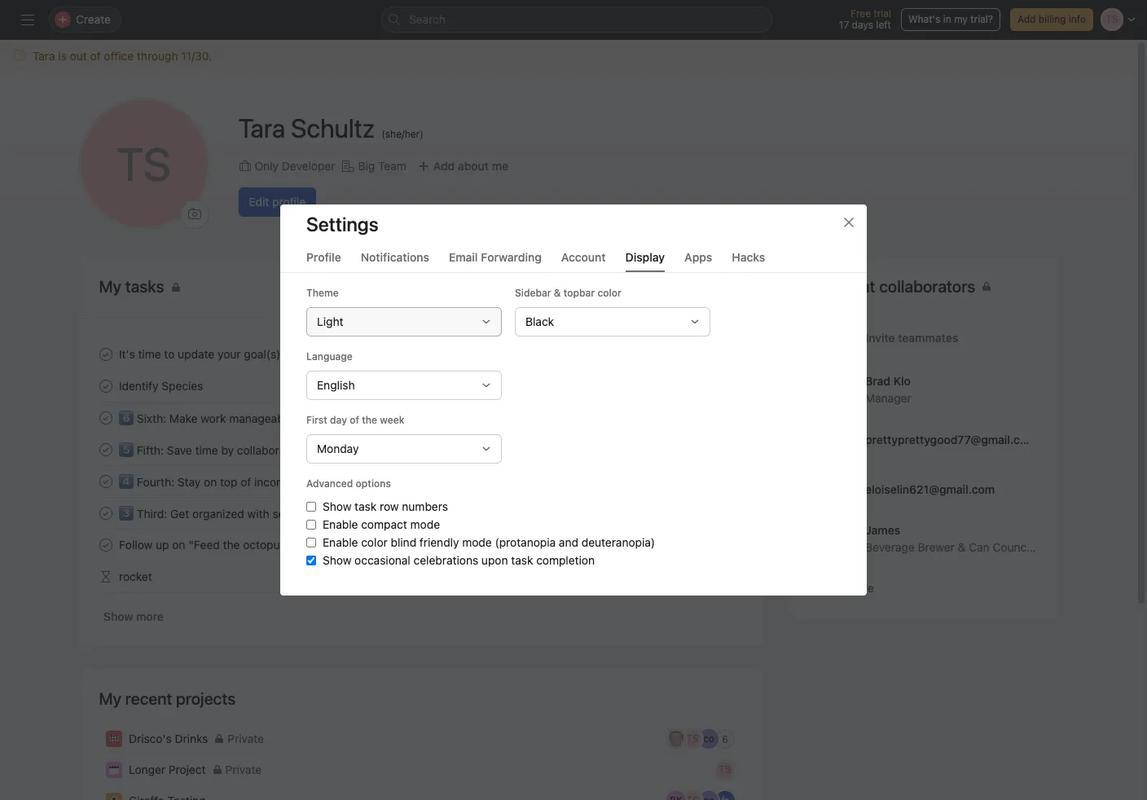 Task type: locate. For each thing, give the bounding box(es) containing it.
2 vertical spatial completed image
[[96, 503, 115, 523]]

time left by
[[195, 443, 218, 457]]

0 vertical spatial enable
[[323, 517, 358, 531]]

first day of the week
[[306, 414, 405, 426]]

the right the "feed
[[223, 538, 240, 552]]

completed image
[[96, 344, 115, 364], [96, 408, 115, 427], [96, 503, 115, 523]]

1 vertical spatial drinks
[[174, 732, 208, 746]]

1 horizontal spatial the
[[362, 414, 377, 426]]

week
[[380, 414, 405, 426]]

my tasks
[[99, 277, 164, 296]]

show more button
[[810, 574, 878, 603], [99, 602, 167, 632]]

enable right enable color blind friendly mode (protanopia and deuteranopia) option
[[323, 535, 358, 549]]

1 horizontal spatial drisco's
[[652, 538, 690, 551]]

4 completed image from the top
[[96, 535, 115, 555]]

sidebar
[[515, 287, 551, 299]]

completed image left 'follow'
[[96, 535, 115, 555]]

completed image left 3️⃣
[[96, 503, 115, 523]]

james beverage brewer & can councilor
[[865, 523, 1043, 554]]

0 horizontal spatial more
[[136, 610, 163, 623]]

0 vertical spatial add
[[1018, 13, 1036, 25]]

Completed checkbox
[[96, 376, 115, 396], [96, 440, 115, 459], [96, 503, 115, 523]]

calendar image
[[109, 765, 119, 775]]

display button
[[626, 250, 665, 272]]

add billing info button
[[1011, 8, 1094, 31]]

enable compact mode
[[323, 517, 440, 531]]

0 vertical spatial work
[[200, 412, 226, 425]]

private down recent projects
[[227, 732, 264, 746]]

1 horizontal spatial show more button
[[810, 574, 878, 603]]

0 vertical spatial ts
[[117, 137, 171, 191]]

1 vertical spatial mode
[[462, 535, 492, 549]]

0 horizontal spatial the
[[223, 538, 240, 552]]

0 horizontal spatial time
[[138, 347, 161, 361]]

1 horizontal spatial in
[[944, 13, 952, 25]]

ribbon image
[[109, 796, 119, 800]]

beverage
[[865, 540, 915, 554]]

6
[[722, 733, 728, 745]]

black
[[526, 315, 554, 328]]

work right make
[[200, 412, 226, 425]]

3️⃣
[[119, 507, 133, 521]]

1 vertical spatial of
[[350, 414, 359, 426]]

save
[[166, 443, 192, 457]]

of right day
[[350, 414, 359, 426]]

completed checkbox for 4️⃣
[[96, 471, 115, 491]]

get
[[170, 507, 189, 521]]

in left asana
[[308, 443, 318, 457]]

1 vertical spatial task
[[511, 553, 533, 567]]

private right project
[[225, 763, 261, 777]]

0 horizontal spatial add
[[433, 159, 455, 172]]

1 horizontal spatial task
[[511, 553, 533, 567]]

completed image left 4️⃣
[[96, 471, 115, 491]]

0 vertical spatial time
[[138, 347, 161, 361]]

prettyprettygood77@gmail.com link
[[790, 415, 1056, 465]]

completion
[[536, 553, 595, 567]]

show
[[323, 500, 352, 513], [323, 553, 352, 567], [814, 581, 843, 595], [103, 610, 133, 623]]

search
[[409, 12, 446, 26]]

1 completed image from the top
[[96, 376, 115, 396]]

completed checkbox for 3️⃣
[[96, 503, 115, 523]]

big
[[358, 159, 375, 172]]

add left the billing
[[1018, 13, 1036, 25]]

0 vertical spatial show more
[[814, 581, 874, 595]]

trial?
[[971, 13, 993, 25]]

1 horizontal spatial add
[[1018, 13, 1036, 25]]

on left top
[[203, 475, 217, 489]]

big team
[[358, 159, 407, 172]]

1 vertical spatial work
[[305, 475, 330, 489]]

0 vertical spatial completed checkbox
[[96, 376, 115, 396]]

office
[[104, 49, 134, 63]]

1 vertical spatial completed image
[[96, 408, 115, 427]]

1 horizontal spatial on
[[203, 475, 217, 489]]

sixth:
[[136, 412, 166, 425]]

completed checkbox left 3️⃣
[[96, 503, 115, 523]]

completed checkbox left the "identify"
[[96, 376, 115, 396]]

0 vertical spatial on
[[203, 475, 217, 489]]

2 vertical spatial ts
[[719, 764, 731, 776]]

2 completed image from the top
[[96, 440, 115, 459]]

color up black dropdown button
[[598, 287, 622, 299]]

mode down numbers
[[410, 517, 440, 531]]

& left "topbar"
[[554, 287, 561, 299]]

0 horizontal spatial of
[[90, 49, 101, 63]]

0 vertical spatial private
[[227, 732, 264, 746]]

1 vertical spatial drisco's
[[128, 732, 171, 746]]

settings
[[306, 213, 379, 236]]

of right top
[[240, 475, 251, 489]]

show more down rocket
[[103, 610, 163, 623]]

time left to
[[138, 347, 161, 361]]

0 horizontal spatial task
[[355, 500, 377, 513]]

first
[[306, 414, 327, 426]]

english
[[317, 378, 355, 392]]

2 vertical spatial of
[[240, 475, 251, 489]]

frequent collaborators
[[810, 277, 976, 296]]

task left 'row'
[[355, 500, 377, 513]]

0 horizontal spatial color
[[361, 535, 388, 549]]

edit
[[249, 194, 269, 208]]

edit profile button
[[238, 187, 316, 216]]

0 vertical spatial completed image
[[96, 344, 115, 364]]

only developer
[[255, 159, 335, 172]]

0 horizontal spatial &
[[554, 287, 561, 299]]

0 horizontal spatial work
[[200, 412, 226, 425]]

upon
[[482, 553, 508, 567]]

species
[[161, 379, 203, 393]]

3 completed checkbox from the top
[[96, 471, 115, 491]]

trial
[[874, 7, 892, 20]]

octopus!"
[[243, 538, 294, 552]]

1 vertical spatial &
[[958, 540, 966, 554]]

completed image for follow
[[96, 535, 115, 555]]

sections
[[272, 507, 317, 521]]

to
[[164, 347, 174, 361]]

1 completed checkbox from the top
[[96, 376, 115, 396]]

developer
[[282, 159, 335, 172]]

completed checkbox for follow
[[96, 535, 115, 555]]

work up show task row numbers 'checkbox' on the bottom left of page
[[305, 475, 330, 489]]

1 vertical spatial in
[[308, 443, 318, 457]]

0 vertical spatial in
[[944, 13, 952, 25]]

1 horizontal spatial more
[[846, 581, 874, 595]]

account button
[[561, 250, 606, 272]]

2 completed checkbox from the top
[[96, 408, 115, 427]]

0 vertical spatial color
[[598, 287, 622, 299]]

3 completed checkbox from the top
[[96, 503, 115, 523]]

the left the week
[[362, 414, 377, 426]]

color down enable compact mode
[[361, 535, 388, 549]]

brad klo
[[865, 374, 911, 388]]

1 completed checkbox from the top
[[96, 344, 115, 364]]

2 enable from the top
[[323, 535, 358, 549]]

on
[[203, 475, 217, 489], [172, 538, 185, 552]]

color
[[598, 287, 622, 299], [361, 535, 388, 549]]

6️⃣
[[119, 412, 133, 425]]

2 completed checkbox from the top
[[96, 440, 115, 459]]

1 vertical spatial private
[[225, 763, 261, 777]]

advanced
[[306, 478, 353, 490]]

my
[[99, 689, 122, 708]]

Completed checkbox
[[96, 344, 115, 364], [96, 408, 115, 427], [96, 471, 115, 491], [96, 535, 115, 555]]

completed image
[[96, 376, 115, 396], [96, 440, 115, 459], [96, 471, 115, 491], [96, 535, 115, 555]]

project
[[168, 763, 205, 777]]

1 horizontal spatial time
[[195, 443, 218, 457]]

private for drisco's drinks
[[227, 732, 264, 746]]

more down beverage
[[846, 581, 874, 595]]

in
[[944, 13, 952, 25], [308, 443, 318, 457]]

0 horizontal spatial show more
[[103, 610, 163, 623]]

on right up
[[172, 538, 185, 552]]

3️⃣ third: get organized with sections
[[119, 507, 317, 521]]

0 vertical spatial of
[[90, 49, 101, 63]]

eloiselin621@gmail.com
[[865, 482, 995, 496]]

1 completed image from the top
[[96, 344, 115, 364]]

it's time to update your goal(s)
[[119, 347, 280, 361]]

0 vertical spatial task
[[355, 500, 377, 513]]

1 horizontal spatial ts
[[686, 733, 699, 745]]

add left "about"
[[433, 159, 455, 172]]

0 vertical spatial drinks
[[692, 538, 722, 551]]

completed checkbox left 5️⃣
[[96, 440, 115, 459]]

occasional
[[355, 553, 411, 567]]

what's in my trial?
[[909, 13, 993, 25]]

completed image left the "identify"
[[96, 376, 115, 396]]

ts button
[[79, 99, 209, 229]]

0 vertical spatial &
[[554, 287, 561, 299]]

enable right enable compact mode checkbox
[[323, 517, 358, 531]]

1 vertical spatial add
[[433, 159, 455, 172]]

1 horizontal spatial show more
[[814, 581, 874, 595]]

options
[[356, 478, 391, 490]]

close image
[[843, 216, 856, 229]]

completed image left 5️⃣
[[96, 440, 115, 459]]

& inside james beverage brewer & can councilor
[[958, 540, 966, 554]]

0 horizontal spatial show more button
[[99, 602, 167, 632]]

private for longer project
[[225, 763, 261, 777]]

1 horizontal spatial &
[[958, 540, 966, 554]]

drinks
[[692, 538, 722, 551], [174, 732, 208, 746]]

0 horizontal spatial drisco's drinks
[[128, 732, 208, 746]]

through
[[137, 49, 178, 63]]

(protanopia
[[495, 535, 556, 549]]

0 vertical spatial the
[[362, 414, 377, 426]]

0 vertical spatial drisco's
[[652, 538, 690, 551]]

1 vertical spatial the
[[223, 538, 240, 552]]

row
[[380, 500, 399, 513]]

councilor
[[993, 540, 1043, 554]]

brewer
[[918, 540, 955, 554]]

1 vertical spatial ts
[[686, 733, 699, 745]]

completed image left 6️⃣
[[96, 408, 115, 427]]

enable for enable compact mode
[[323, 517, 358, 531]]

of
[[90, 49, 101, 63], [350, 414, 359, 426], [240, 475, 251, 489]]

completed image left it's
[[96, 344, 115, 364]]

show more button down rocket
[[99, 602, 167, 632]]

1 vertical spatial color
[[361, 535, 388, 549]]

1 horizontal spatial drinks
[[692, 538, 722, 551]]

2 completed image from the top
[[96, 408, 115, 427]]

completed checkbox for it's
[[96, 344, 115, 364]]

add
[[1018, 13, 1036, 25], [433, 159, 455, 172]]

1 horizontal spatial of
[[240, 475, 251, 489]]

tara is out of office through 11/30.
[[33, 49, 212, 63]]

completed checkbox left it's
[[96, 344, 115, 364]]

more down rocket
[[136, 610, 163, 623]]

apps
[[685, 250, 713, 264]]

enable
[[323, 517, 358, 531], [323, 535, 358, 549]]

manager
[[865, 391, 911, 405]]

of right out
[[90, 49, 101, 63]]

1 vertical spatial completed checkbox
[[96, 440, 115, 459]]

2 horizontal spatial ts
[[719, 764, 731, 776]]

1 horizontal spatial drisco's drinks
[[652, 538, 722, 551]]

3 completed image from the top
[[96, 503, 115, 523]]

display
[[626, 250, 665, 264]]

billing
[[1039, 13, 1066, 25]]

show more down beverage
[[814, 581, 874, 595]]

1 vertical spatial on
[[172, 538, 185, 552]]

1 vertical spatial enable
[[323, 535, 358, 549]]

profile button
[[306, 250, 341, 272]]

0 vertical spatial mode
[[410, 517, 440, 531]]

show more button down beverage
[[810, 574, 878, 603]]

completed checkbox left 4️⃣
[[96, 471, 115, 491]]

4 completed checkbox from the top
[[96, 535, 115, 555]]

profile
[[306, 250, 341, 264]]

completed image for 4️⃣
[[96, 471, 115, 491]]

hacks
[[732, 250, 765, 264]]

1 vertical spatial drisco's drinks
[[128, 732, 208, 746]]

is
[[58, 49, 67, 63]]

0 horizontal spatial ts
[[117, 137, 171, 191]]

about
[[458, 159, 489, 172]]

0 vertical spatial drisco's drinks
[[652, 538, 722, 551]]

1 enable from the top
[[323, 517, 358, 531]]

drisco's
[[652, 538, 690, 551], [128, 732, 171, 746]]

completed checkbox left 'follow'
[[96, 535, 115, 555]]

task down (protanopia
[[511, 553, 533, 567]]

sidebar & topbar color
[[515, 287, 622, 299]]

completed image for identify
[[96, 376, 115, 396]]

2 vertical spatial completed checkbox
[[96, 503, 115, 523]]

in left my
[[944, 13, 952, 25]]

mode up upon
[[462, 535, 492, 549]]

more
[[846, 581, 874, 595], [136, 610, 163, 623]]

completed checkbox left 6️⃣
[[96, 408, 115, 427]]

& left can
[[958, 540, 966, 554]]

forwarding
[[481, 250, 542, 264]]

3 completed image from the top
[[96, 471, 115, 491]]

notifications
[[361, 250, 429, 264]]

Enable compact mode checkbox
[[306, 520, 316, 530]]



Task type: describe. For each thing, give the bounding box(es) containing it.
incoming
[[254, 475, 302, 489]]

show occasional celebrations upon task completion
[[323, 553, 595, 567]]

my recent projects
[[99, 689, 236, 708]]

longer
[[128, 763, 165, 777]]

make
[[169, 412, 197, 425]]

1 horizontal spatial mode
[[462, 535, 492, 549]]

free trial 17 days left
[[839, 7, 892, 31]]

by
[[221, 443, 234, 457]]

topbar
[[564, 287, 595, 299]]

light
[[317, 315, 344, 328]]

tara schultz
[[238, 112, 375, 143]]

organized
[[192, 507, 244, 521]]

monday button
[[306, 434, 502, 464]]

account
[[561, 250, 606, 264]]

james
[[865, 523, 900, 537]]

top
[[220, 475, 237, 489]]

add billing info
[[1018, 13, 1086, 25]]

show task row numbers
[[323, 500, 448, 513]]

search list box
[[381, 7, 773, 33]]

day
[[330, 414, 347, 426]]

0 horizontal spatial mode
[[410, 517, 440, 531]]

completed image for 5️⃣
[[96, 440, 115, 459]]

your
[[217, 347, 240, 361]]

email
[[449, 250, 478, 264]]

identify
[[119, 379, 158, 393]]

what's
[[909, 13, 941, 25]]

Show occasional celebrations upon task completion checkbox
[[306, 556, 316, 566]]

profile
[[272, 194, 306, 208]]

add for add billing info
[[1018, 13, 1036, 25]]

1 vertical spatial show more
[[103, 610, 163, 623]]

2 horizontal spatial of
[[350, 414, 359, 426]]

1 vertical spatial more
[[136, 610, 163, 623]]

upload new photo image
[[188, 208, 201, 221]]

what's in my trial? button
[[901, 8, 1001, 31]]

completed image for it's
[[96, 344, 115, 364]]

info
[[1069, 13, 1086, 25]]

0 horizontal spatial drisco's
[[128, 732, 171, 746]]

language
[[306, 350, 353, 363]]

ts inside button
[[117, 137, 171, 191]]

5️⃣ fifth: save time by collaborating in asana
[[119, 443, 353, 457]]

apps button
[[685, 250, 713, 272]]

11/30.
[[181, 49, 212, 63]]

(she/her)
[[382, 128, 424, 140]]

rocket
[[119, 570, 152, 584]]

tara
[[33, 49, 55, 63]]

stay
[[177, 475, 200, 489]]

friendly
[[420, 535, 459, 549]]

light button
[[306, 307, 502, 337]]

third:
[[136, 507, 167, 521]]

add about me
[[433, 159, 509, 172]]

manageable
[[229, 412, 293, 425]]

my
[[954, 13, 968, 25]]

Show task row numbers checkbox
[[306, 502, 316, 512]]

fifth:
[[136, 443, 163, 457]]

1 horizontal spatial color
[[598, 287, 622, 299]]

fourth:
[[136, 475, 174, 489]]

me
[[492, 159, 509, 172]]

completed image for 3️⃣
[[96, 503, 115, 523]]

add for add about me
[[433, 159, 455, 172]]

enable for enable color blind friendly mode (protanopia and deuteranopia)
[[323, 535, 358, 549]]

free
[[851, 7, 871, 20]]

prettyprettygood77@gmail.com
[[865, 432, 1037, 446]]

dependencies image
[[99, 570, 112, 583]]

in inside button
[[944, 13, 952, 25]]

globe image
[[109, 734, 119, 744]]

can
[[969, 540, 990, 554]]

update
[[177, 347, 214, 361]]

brad klo manager
[[865, 374, 911, 405]]

deuteranopia)
[[582, 535, 655, 549]]

0 horizontal spatial on
[[172, 538, 185, 552]]

longer project
[[128, 763, 205, 777]]

ja
[[671, 733, 681, 745]]

it's
[[119, 347, 135, 361]]

completed checkbox for identify
[[96, 376, 115, 396]]

up
[[155, 538, 169, 552]]

advanced options
[[306, 478, 391, 490]]

1 horizontal spatial work
[[305, 475, 330, 489]]

collaborating
[[237, 443, 305, 457]]

and
[[559, 535, 579, 549]]

0 vertical spatial more
[[846, 581, 874, 595]]

monday
[[317, 442, 359, 456]]

identify species
[[119, 379, 203, 393]]

blind
[[391, 535, 417, 549]]

Enable color blind friendly mode (protanopia and deuteranopia) checkbox
[[306, 538, 316, 548]]

add about me button
[[413, 151, 513, 181]]

completed image for 6️⃣
[[96, 408, 115, 427]]

asana
[[321, 443, 353, 457]]

tara schultz (she/her)
[[238, 112, 424, 143]]

1 vertical spatial time
[[195, 443, 218, 457]]

theme
[[306, 287, 339, 299]]

completed checkbox for 6️⃣
[[96, 408, 115, 427]]

email forwarding button
[[449, 250, 542, 272]]

only
[[255, 159, 279, 172]]

email forwarding
[[449, 250, 542, 264]]

0 horizontal spatial in
[[308, 443, 318, 457]]

follow
[[119, 538, 152, 552]]

0 horizontal spatial drinks
[[174, 732, 208, 746]]

co
[[703, 733, 714, 745]]

completed checkbox for 5️⃣
[[96, 440, 115, 459]]

left
[[876, 19, 892, 31]]



Task type: vqa. For each thing, say whether or not it's contained in the screenshot.
the leftmost williams
no



